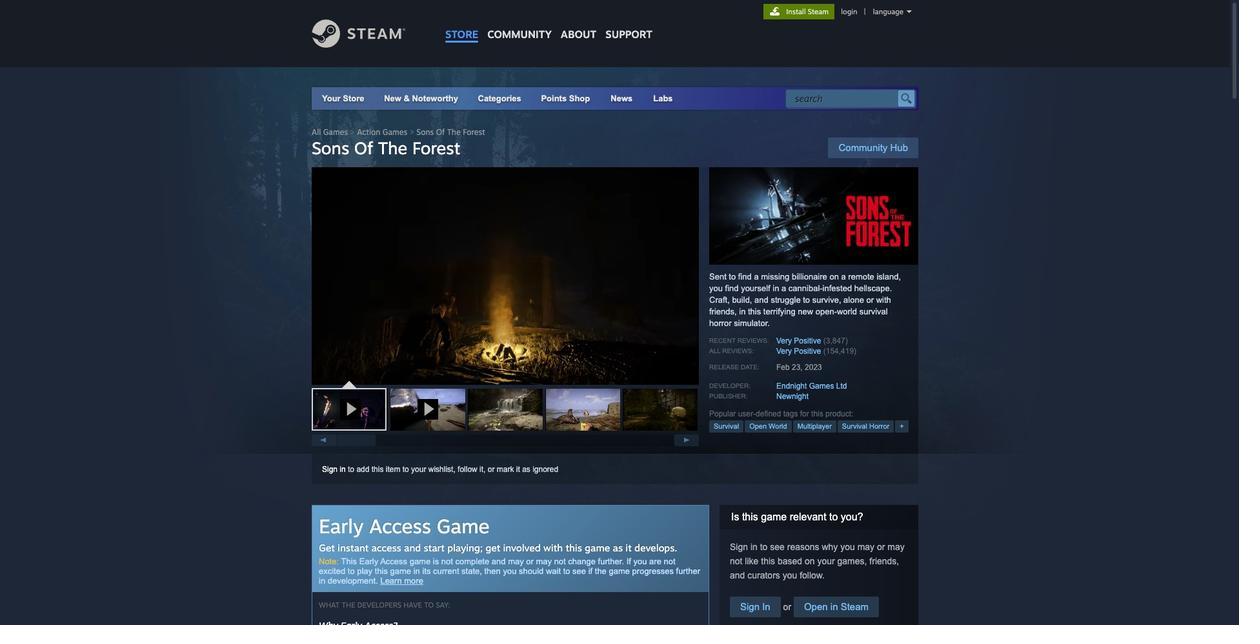 Task type: locate. For each thing, give the bounding box(es) containing it.
games for all
[[323, 127, 348, 137]]

this right play
[[375, 566, 388, 576]]

0 vertical spatial open
[[750, 422, 767, 430]]

survival horror
[[843, 422, 890, 430]]

open for open world
[[750, 422, 767, 430]]

0 vertical spatial the
[[447, 127, 461, 137]]

steam down games,
[[841, 601, 869, 612]]

0 horizontal spatial games
[[323, 127, 348, 137]]

sign inside sign in to see reasons why you may or may not like this based on your games, friends, and curators you follow.
[[730, 542, 748, 552]]

1 horizontal spatial as
[[613, 542, 623, 554]]

not inside sign in to see reasons why you may or may not like this based on your games, friends, and curators you follow.
[[730, 556, 743, 566]]

0 vertical spatial of
[[436, 127, 445, 137]]

1 vertical spatial the
[[342, 601, 356, 610]]

0 horizontal spatial the
[[378, 138, 408, 158]]

you inside sent to find a missing billionaire on a remote island, you find yourself in a cannibal-infested hellscape. craft, build, and struggle to survive, alone or with friends, in this terrifying new open-world survival horror simulator.
[[710, 283, 723, 293]]

1 vertical spatial sign
[[730, 542, 748, 552]]

on inside sign in to see reasons why you may or may not like this based on your games, friends, and curators you follow.
[[805, 556, 815, 566]]

learn more link
[[381, 576, 424, 586]]

games left action
[[323, 127, 348, 137]]

1 horizontal spatial your
[[818, 556, 835, 566]]

positive for (3,847)
[[795, 336, 822, 345]]

open down defined
[[750, 422, 767, 430]]

as left the ignored
[[523, 465, 531, 474]]

survival
[[714, 422, 739, 430], [843, 422, 868, 430]]

1 horizontal spatial >
[[410, 127, 414, 137]]

1 vertical spatial positive
[[795, 347, 822, 356]]

new & noteworthy
[[384, 94, 458, 103]]

you?
[[841, 511, 864, 522]]

1 horizontal spatial a
[[782, 283, 787, 293]]

1 horizontal spatial the
[[595, 566, 607, 576]]

and inside sign in to see reasons why you may or may not like this based on your games, friends, and curators you follow.
[[730, 570, 745, 581]]

game inside early access game get instant access and start playing; get involved with this game as it develops.
[[585, 542, 610, 554]]

it
[[516, 465, 520, 474], [626, 542, 632, 554]]

not right is
[[442, 557, 453, 566]]

1 vertical spatial with
[[544, 542, 563, 554]]

positive up very positive (154,419) in the bottom right of the page
[[795, 336, 822, 345]]

2 positive from the top
[[795, 347, 822, 356]]

have
[[404, 601, 422, 610]]

1 vertical spatial open
[[805, 601, 828, 612]]

very
[[777, 336, 792, 345], [777, 347, 792, 356]]

involved
[[503, 542, 541, 554]]

positive down very positive (3,847)
[[795, 347, 822, 356]]

as inside early access game get instant access and start playing; get involved with this game as it develops.
[[613, 542, 623, 554]]

not left like
[[730, 556, 743, 566]]

all for all reviews:
[[710, 347, 721, 355]]

0 horizontal spatial a
[[754, 272, 759, 282]]

friends, right games,
[[870, 556, 900, 566]]

0 vertical spatial very
[[777, 336, 792, 345]]

0 vertical spatial see
[[771, 542, 785, 552]]

your inside sign in to see reasons why you may or may not like this based on your games, friends, and curators you follow.
[[818, 556, 835, 566]]

to left you?
[[830, 511, 838, 522]]

find up yourself
[[739, 272, 752, 282]]

in down build,
[[740, 307, 746, 316]]

then
[[485, 566, 501, 576]]

sign in link
[[730, 597, 781, 617]]

1 vertical spatial see
[[573, 566, 586, 576]]

your left wishlist,
[[411, 465, 426, 474]]

find up build,
[[726, 283, 739, 293]]

0 horizontal spatial as
[[523, 465, 531, 474]]

in left its
[[414, 566, 420, 576]]

1 vertical spatial forest
[[412, 138, 461, 158]]

or down involved
[[526, 557, 534, 566]]

0 horizontal spatial your
[[411, 465, 426, 474]]

0 vertical spatial reviews:
[[738, 337, 769, 344]]

sign in link
[[322, 465, 346, 474]]

in up like
[[751, 542, 758, 552]]

to left say: on the bottom left of page
[[424, 601, 434, 610]]

1 horizontal spatial survival
[[843, 422, 868, 430]]

early right this
[[359, 557, 379, 566]]

0 vertical spatial access
[[369, 514, 431, 538]]

play
[[357, 566, 373, 576]]

all reviews:
[[710, 347, 754, 355]]

0 horizontal spatial >
[[350, 127, 355, 137]]

1 positive from the top
[[795, 336, 822, 345]]

and inside early access game get instant access and start playing; get involved with this game as it develops.
[[404, 542, 421, 554]]

and inside this early access game is not complete and may or may not change further. if you are not excited to play this game in its current state, then you          should wait to see if the game progresses further in development.
[[492, 557, 506, 566]]

the down all games > action games > sons of the forest
[[378, 138, 408, 158]]

open inside "link"
[[805, 601, 828, 612]]

this up simulator.
[[748, 307, 761, 316]]

new & noteworthy link
[[384, 94, 458, 103]]

account menu navigation
[[764, 4, 919, 19]]

reviews: down recent reviews: on the right of page
[[723, 347, 754, 355]]

and down like
[[730, 570, 745, 581]]

to up curators
[[761, 542, 768, 552]]

sons down the new & noteworthy link in the top left of the page
[[417, 127, 434, 137]]

0 vertical spatial on
[[830, 272, 839, 282]]

based
[[778, 556, 803, 566]]

in inside sign in to see reasons why you may or may not like this based on your games, friends, and curators you follow.
[[751, 542, 758, 552]]

community hub
[[839, 142, 909, 153]]

community hub link
[[829, 138, 919, 158]]

relevant
[[790, 511, 827, 522]]

game up further.
[[585, 542, 610, 554]]

> right action games link
[[410, 127, 414, 137]]

it up 'if'
[[626, 542, 632, 554]]

sign up like
[[730, 542, 748, 552]]

survival inside "link"
[[714, 422, 739, 430]]

in left add
[[340, 465, 346, 474]]

the
[[447, 127, 461, 137], [378, 138, 408, 158]]

0 horizontal spatial steam
[[808, 7, 829, 16]]

you down sent
[[710, 283, 723, 293]]

and down get
[[492, 557, 506, 566]]

popular
[[710, 409, 736, 418]]

this up curators
[[762, 556, 776, 566]]

1 horizontal spatial with
[[877, 295, 892, 305]]

1 horizontal spatial forest
[[463, 127, 485, 137]]

1 vertical spatial reviews:
[[723, 347, 754, 355]]

say:
[[436, 601, 450, 610]]

1 vertical spatial of
[[354, 138, 373, 158]]

2 vertical spatial sign
[[741, 601, 760, 612]]

1 horizontal spatial see
[[771, 542, 785, 552]]

0 vertical spatial find
[[739, 272, 752, 282]]

1 horizontal spatial open
[[805, 601, 828, 612]]

simulator.
[[734, 318, 770, 328]]

1 horizontal spatial it
[[626, 542, 632, 554]]

community
[[488, 28, 552, 41]]

1 horizontal spatial sons
[[417, 127, 434, 137]]

login
[[842, 7, 858, 16]]

1 vertical spatial sons
[[312, 138, 350, 158]]

1 horizontal spatial all
[[710, 347, 721, 355]]

in down sign in to see reasons why you may or may not like this based on your games, friends, and curators you follow. at the right of page
[[831, 601, 839, 612]]

0 vertical spatial it
[[516, 465, 520, 474]]

games left ltd
[[810, 382, 835, 391]]

sons down all games link
[[312, 138, 350, 158]]

1 horizontal spatial friends,
[[870, 556, 900, 566]]

survival
[[860, 307, 888, 316]]

on up follow.
[[805, 556, 815, 566]]

newnight
[[777, 392, 809, 401]]

release date:
[[710, 364, 760, 371]]

>
[[350, 127, 355, 137], [410, 127, 414, 137]]

link to the steam homepage image
[[312, 19, 426, 48]]

store
[[446, 28, 479, 41]]

the down the noteworthy
[[447, 127, 461, 137]]

of down the noteworthy
[[436, 127, 445, 137]]

0 vertical spatial your
[[411, 465, 426, 474]]

publisher:
[[710, 393, 748, 400]]

1 survival from the left
[[714, 422, 739, 430]]

with up wait
[[544, 542, 563, 554]]

0 horizontal spatial all
[[312, 127, 321, 137]]

as up further.
[[613, 542, 623, 554]]

and
[[755, 295, 769, 305], [404, 542, 421, 554], [492, 557, 506, 566], [730, 570, 745, 581]]

1 horizontal spatial on
[[830, 272, 839, 282]]

or down the hellscape. at the top
[[867, 295, 874, 305]]

access up access
[[369, 514, 431, 538]]

1 vertical spatial on
[[805, 556, 815, 566]]

None search field
[[786, 89, 916, 108]]

0 vertical spatial sign
[[322, 465, 338, 474]]

see up based
[[771, 542, 785, 552]]

language
[[874, 7, 904, 16]]

endnight
[[777, 382, 807, 391]]

this inside sign in to see reasons why you may or may not like this based on your games, friends, and curators you follow.
[[762, 556, 776, 566]]

of
[[436, 127, 445, 137], [354, 138, 373, 158]]

game
[[762, 511, 787, 522], [585, 542, 610, 554], [410, 557, 431, 566], [390, 566, 411, 576], [609, 566, 630, 576]]

world
[[838, 307, 858, 316]]

for
[[801, 409, 810, 418]]

0 vertical spatial forest
[[463, 127, 485, 137]]

> left action
[[350, 127, 355, 137]]

sign for sign in to see reasons why you may or may not like this based on your games, friends, and curators you follow.
[[730, 542, 748, 552]]

0 horizontal spatial survival
[[714, 422, 739, 430]]

friends, inside sent to find a missing billionaire on a remote island, you find yourself in a cannibal-infested hellscape. craft, build, and struggle to survive, alone or with friends, in this terrifying new open-world survival horror simulator.
[[710, 307, 737, 316]]

a up the infested
[[842, 272, 846, 282]]

it inside early access game get instant access and start playing; get involved with this game as it develops.
[[626, 542, 632, 554]]

1 vertical spatial as
[[613, 542, 623, 554]]

a
[[754, 272, 759, 282], [842, 272, 846, 282], [782, 283, 787, 293]]

0 horizontal spatial the
[[342, 601, 356, 610]]

what the developers have to say:
[[319, 601, 450, 610]]

or inside this early access game is not complete and may or may not change further. if you are not excited to play this game in its current state, then you          should wait to see if the game progresses further in development.
[[526, 557, 534, 566]]

terrifying
[[764, 307, 796, 316]]

state,
[[462, 566, 482, 576]]

reviews: for very positive (3,847)
[[738, 337, 769, 344]]

the right if
[[595, 566, 607, 576]]

release
[[710, 364, 739, 371]]

or inside sign in to see reasons why you may or may not like this based on your games, friends, and curators you follow.
[[878, 542, 886, 552]]

install steam
[[787, 7, 829, 16]]

with inside sent to find a missing billionaire on a remote island, you find yourself in a cannibal-infested hellscape. craft, build, and struggle to survive, alone or with friends, in this terrifying new open-world survival horror simulator.
[[877, 295, 892, 305]]

this inside sent to find a missing billionaire on a remote island, you find yourself in a cannibal-infested hellscape. craft, build, and struggle to survive, alone or with friends, in this terrifying new open-world survival horror simulator.
[[748, 307, 761, 316]]

steam right install in the top of the page
[[808, 7, 829, 16]]

in
[[773, 283, 780, 293], [740, 307, 746, 316], [340, 465, 346, 474], [751, 542, 758, 552], [414, 566, 420, 576], [319, 576, 326, 586], [831, 601, 839, 612]]

see left if
[[573, 566, 586, 576]]

1 vertical spatial friends,
[[870, 556, 900, 566]]

a up yourself
[[754, 272, 759, 282]]

sent
[[710, 272, 727, 282]]

and left start
[[404, 542, 421, 554]]

a up struggle
[[782, 283, 787, 293]]

0 vertical spatial steam
[[808, 7, 829, 16]]

reasons
[[788, 542, 820, 552]]

0 horizontal spatial friends,
[[710, 307, 737, 316]]

sent to find a missing billionaire on a remote island, you find yourself in a cannibal-infested hellscape. craft, build, and struggle to survive, alone or with friends, in this terrifying new open-world survival horror simulator.
[[710, 272, 901, 328]]

survival for survival
[[714, 422, 739, 430]]

1 vertical spatial early
[[359, 557, 379, 566]]

feb
[[777, 363, 790, 372]]

the
[[595, 566, 607, 576], [342, 601, 356, 610]]

of down action
[[354, 138, 373, 158]]

like
[[745, 556, 759, 566]]

0 vertical spatial all
[[312, 127, 321, 137]]

further.
[[598, 557, 624, 566]]

not
[[730, 556, 743, 566], [442, 557, 453, 566], [554, 557, 566, 566], [664, 557, 676, 566]]

1 vertical spatial it
[[626, 542, 632, 554]]

2 very from the top
[[777, 347, 792, 356]]

0 vertical spatial sons
[[417, 127, 434, 137]]

positive for (154,419)
[[795, 347, 822, 356]]

not left change
[[554, 557, 566, 566]]

1 horizontal spatial steam
[[841, 601, 869, 612]]

survival link
[[710, 420, 744, 433]]

endnight games ltd
[[777, 382, 848, 391]]

1 vertical spatial very
[[777, 347, 792, 356]]

categories link
[[478, 94, 522, 103]]

shop
[[569, 94, 590, 103]]

0 vertical spatial with
[[877, 295, 892, 305]]

0 horizontal spatial open
[[750, 422, 767, 430]]

with up survival
[[877, 295, 892, 305]]

0 horizontal spatial with
[[544, 542, 563, 554]]

2 > from the left
[[410, 127, 414, 137]]

your down why
[[818, 556, 835, 566]]

it right mark
[[516, 465, 520, 474]]

forest down categories
[[463, 127, 485, 137]]

open world link
[[745, 420, 792, 433]]

access inside this early access game is not complete and may or may not change further. if you are not excited to play this game in its current state, then you          should wait to see if the game progresses further in development.
[[380, 557, 408, 566]]

0 horizontal spatial it
[[516, 465, 520, 474]]

item
[[386, 465, 401, 474]]

and down yourself
[[755, 295, 769, 305]]

1 vertical spatial your
[[818, 556, 835, 566]]

the right what
[[342, 601, 356, 610]]

survival for survival horror
[[843, 422, 868, 430]]

you right 'if'
[[634, 557, 647, 566]]

early inside early access game get instant access and start playing; get involved with this game as it develops.
[[319, 514, 364, 538]]

install steam link
[[764, 4, 835, 19]]

is
[[433, 557, 439, 566]]

games up sons of the forest in the top of the page
[[383, 127, 408, 137]]

survival down product:
[[843, 422, 868, 430]]

if
[[589, 566, 593, 576]]

1 vertical spatial access
[[380, 557, 408, 566]]

labs
[[654, 94, 673, 103]]

you right then
[[503, 566, 517, 576]]

2 horizontal spatial games
[[810, 382, 835, 391]]

may
[[858, 542, 875, 552], [888, 542, 905, 552], [508, 557, 524, 566], [536, 557, 552, 566]]

this right is
[[743, 511, 759, 522]]

reviews: down simulator.
[[738, 337, 769, 344]]

steam inside account menu navigation
[[808, 7, 829, 16]]

0 vertical spatial as
[[523, 465, 531, 474]]

search search field
[[796, 90, 896, 107]]

progresses
[[633, 566, 674, 576]]

steam inside "link"
[[841, 601, 869, 612]]

1 vertical spatial all
[[710, 347, 721, 355]]

0 horizontal spatial on
[[805, 556, 815, 566]]

forest down sons of the forest link
[[412, 138, 461, 158]]

learn more
[[381, 576, 424, 586]]

missing
[[761, 272, 790, 282]]

survival down popular on the bottom right
[[714, 422, 739, 430]]

to inside sign in to see reasons why you may or may not like this based on your games, friends, and curators you follow.
[[761, 542, 768, 552]]

2 survival from the left
[[843, 422, 868, 430]]

0 horizontal spatial forest
[[412, 138, 461, 158]]

newnight link
[[777, 392, 809, 401]]

build,
[[733, 295, 753, 305]]

1 very from the top
[[777, 336, 792, 345]]

very for very positive (3,847)
[[777, 336, 792, 345]]

0 horizontal spatial see
[[573, 566, 586, 576]]

early access game get instant access and start playing; get involved with this game as it develops.
[[319, 514, 678, 554]]

sign left add
[[322, 465, 338, 474]]

0 vertical spatial early
[[319, 514, 364, 538]]

access
[[372, 542, 401, 554]]

on up the infested
[[830, 272, 839, 282]]

0 vertical spatial the
[[595, 566, 607, 576]]

this up multiplayer
[[812, 409, 824, 418]]

friends, up horror
[[710, 307, 737, 316]]

game
[[437, 514, 490, 538]]

multiplayer
[[798, 422, 832, 430]]

in down note:
[[319, 576, 326, 586]]

or right why
[[878, 542, 886, 552]]

or
[[867, 295, 874, 305], [488, 465, 495, 474], [878, 542, 886, 552], [526, 557, 534, 566], [781, 602, 794, 612]]

0 vertical spatial friends,
[[710, 307, 737, 316]]

access down access
[[380, 557, 408, 566]]

open in steam
[[805, 601, 869, 612]]

follow
[[458, 465, 478, 474]]

in
[[763, 601, 771, 612]]

this up change
[[566, 542, 582, 554]]

positive
[[795, 336, 822, 345], [795, 347, 822, 356]]

this
[[748, 307, 761, 316], [812, 409, 824, 418], [372, 465, 384, 474], [743, 511, 759, 522], [566, 542, 582, 554], [762, 556, 776, 566], [375, 566, 388, 576]]

open down follow.
[[805, 601, 828, 612]]

this right add
[[372, 465, 384, 474]]

news link
[[601, 87, 643, 110]]

game left is
[[410, 557, 431, 566]]

games,
[[838, 556, 868, 566]]

early up 'instant'
[[319, 514, 364, 538]]

all for all games > action games > sons of the forest
[[312, 127, 321, 137]]

sign left in on the right of the page
[[741, 601, 760, 612]]

1 horizontal spatial the
[[447, 127, 461, 137]]

0 vertical spatial positive
[[795, 336, 822, 345]]

global menu navigation
[[441, 0, 657, 47]]

1 vertical spatial steam
[[841, 601, 869, 612]]



Task type: vqa. For each thing, say whether or not it's contained in the screenshot.
Bundle discount:
no



Task type: describe. For each thing, give the bounding box(es) containing it.
survival horror link
[[838, 420, 894, 433]]

more
[[404, 576, 424, 586]]

developers
[[358, 601, 402, 610]]

endnight games ltd link
[[777, 382, 848, 391]]

this inside this early access game is not complete and may or may not change further. if you are not excited to play this game in its current state, then you          should wait to see if the game progresses further in development.
[[375, 566, 388, 576]]

(154,419)
[[824, 347, 857, 356]]

2 horizontal spatial a
[[842, 272, 846, 282]]

community link
[[483, 0, 557, 47]]

developer:
[[710, 382, 751, 389]]

add
[[357, 465, 370, 474]]

date:
[[741, 364, 760, 371]]

and inside sent to find a missing billionaire on a remote island, you find yourself in a cannibal-infested hellscape. craft, build, and struggle to survive, alone or with friends, in this terrifying new open-world survival horror simulator.
[[755, 295, 769, 305]]

wait
[[546, 566, 561, 576]]

0 horizontal spatial of
[[354, 138, 373, 158]]

follow.
[[800, 570, 825, 581]]

sign in to see reasons why you may or may not like this based on your games, friends, and curators you follow.
[[730, 542, 905, 581]]

remote
[[849, 272, 875, 282]]

in inside "link"
[[831, 601, 839, 612]]

points
[[541, 94, 567, 103]]

to right item
[[403, 465, 409, 474]]

very for very positive (154,419)
[[777, 347, 792, 356]]

or inside sent to find a missing billionaire on a remote island, you find yourself in a cannibal-infested hellscape. craft, build, and struggle to survive, alone or with friends, in this terrifying new open-world survival horror simulator.
[[867, 295, 874, 305]]

sign for sign in
[[741, 601, 760, 612]]

is
[[732, 511, 740, 522]]

categories
[[478, 94, 522, 103]]

playing;
[[448, 542, 483, 554]]

or right in on the right of the page
[[781, 602, 794, 612]]

reviews: for very positive (154,419)
[[723, 347, 754, 355]]

or right it,
[[488, 465, 495, 474]]

to right sent
[[729, 272, 736, 282]]

should
[[519, 566, 544, 576]]

all games > action games > sons of the forest
[[312, 127, 485, 137]]

with inside early access game get instant access and start playing; get involved with this game as it develops.
[[544, 542, 563, 554]]

to down cannibal-
[[803, 295, 810, 305]]

see inside this early access game is not complete and may or may not change further. if you are not excited to play this game in its current state, then you          should wait to see if the game progresses further in development.
[[573, 566, 586, 576]]

1 vertical spatial find
[[726, 283, 739, 293]]

your store
[[322, 94, 365, 103]]

see inside sign in to see reasons why you may or may not like this based on your games, friends, and curators you follow.
[[771, 542, 785, 552]]

its
[[423, 566, 431, 576]]

note:
[[319, 557, 339, 566]]

login link
[[839, 7, 860, 16]]

this
[[341, 557, 357, 566]]

about
[[561, 28, 597, 41]]

0 horizontal spatial sons
[[312, 138, 350, 158]]

to left add
[[348, 465, 355, 474]]

support
[[606, 28, 653, 41]]

change
[[568, 557, 596, 566]]

your store link
[[322, 94, 365, 103]]

what
[[319, 601, 340, 610]]

games for endnight
[[810, 382, 835, 391]]

new
[[798, 307, 814, 316]]

you up games,
[[841, 542, 855, 552]]

in down missing
[[773, 283, 780, 293]]

game right if
[[609, 566, 630, 576]]

+
[[900, 422, 904, 430]]

open for open in steam
[[805, 601, 828, 612]]

store link
[[441, 0, 483, 47]]

recent
[[710, 337, 736, 344]]

curators
[[748, 570, 781, 581]]

the inside this early access game is not complete and may or may not change further. if you are not excited to play this game in its current state, then you          should wait to see if the game progresses further in development.
[[595, 566, 607, 576]]

game left its
[[390, 566, 411, 576]]

sign for sign in to add this item to your wishlist, follow it, or mark it as ignored
[[322, 465, 338, 474]]

points shop
[[541, 94, 590, 103]]

news
[[611, 94, 633, 103]]

ignored
[[533, 465, 559, 474]]

new
[[384, 94, 402, 103]]

billionaire
[[792, 272, 828, 282]]

|
[[865, 7, 866, 16]]

complete
[[456, 557, 490, 566]]

to left play
[[348, 566, 355, 576]]

1 horizontal spatial games
[[383, 127, 408, 137]]

sign in
[[741, 601, 771, 612]]

open world
[[750, 422, 788, 430]]

1 horizontal spatial of
[[436, 127, 445, 137]]

infested
[[823, 283, 852, 293]]

support link
[[601, 0, 657, 44]]

as for to
[[523, 465, 531, 474]]

struggle
[[771, 295, 801, 305]]

survive,
[[813, 295, 842, 305]]

horror
[[870, 422, 890, 430]]

login | language
[[842, 7, 904, 16]]

early inside this early access game is not complete and may or may not change further. if you are not excited to play this game in its current state, then you          should wait to see if the game progresses further in development.
[[359, 557, 379, 566]]

island,
[[877, 272, 901, 282]]

sons of the forest link
[[417, 127, 485, 137]]

game left relevant
[[762, 511, 787, 522]]

to right wait
[[564, 566, 571, 576]]

sons of the forest
[[312, 138, 461, 158]]

on inside sent to find a missing billionaire on a remote island, you find yourself in a cannibal-infested hellscape. craft, build, and struggle to survive, alone or with friends, in this terrifying new open-world survival horror simulator.
[[830, 272, 839, 282]]

further
[[676, 566, 701, 576]]

this early access game is not complete and may or may not change further. if you are not excited to play this game in its current state, then you          should wait to see if the game progresses further in development.
[[319, 557, 701, 586]]

points shop link
[[531, 87, 601, 110]]

develops.
[[635, 542, 678, 554]]

sign in to add this item to your wishlist, follow it, or mark it as ignored
[[322, 465, 559, 474]]

hub
[[891, 142, 909, 153]]

development.
[[328, 576, 378, 586]]

get
[[486, 542, 501, 554]]

not right are
[[664, 557, 676, 566]]

friends, inside sign in to see reasons why you may or may not like this based on your games, friends, and curators you follow.
[[870, 556, 900, 566]]

this inside early access game get instant access and start playing; get involved with this game as it develops.
[[566, 542, 582, 554]]

feb 23, 2023
[[777, 363, 823, 372]]

1 vertical spatial the
[[378, 138, 408, 158]]

you down based
[[783, 570, 798, 581]]

1 > from the left
[[350, 127, 355, 137]]

user-
[[739, 409, 756, 418]]

community
[[839, 142, 888, 153]]

multiplayer link
[[793, 420, 837, 433]]

very positive (154,419)
[[777, 347, 857, 356]]

cannibal-
[[789, 283, 823, 293]]

as for game
[[613, 542, 623, 554]]

current
[[433, 566, 459, 576]]

access inside early access game get instant access and start playing; get involved with this game as it develops.
[[369, 514, 431, 538]]

why
[[822, 542, 838, 552]]

tags
[[784, 409, 798, 418]]

store
[[343, 94, 365, 103]]

if
[[627, 557, 631, 566]]

popular user-defined tags for this product:
[[710, 409, 854, 418]]

craft,
[[710, 295, 730, 305]]

yourself
[[741, 283, 771, 293]]

is this game relevant to you?
[[732, 511, 864, 522]]



